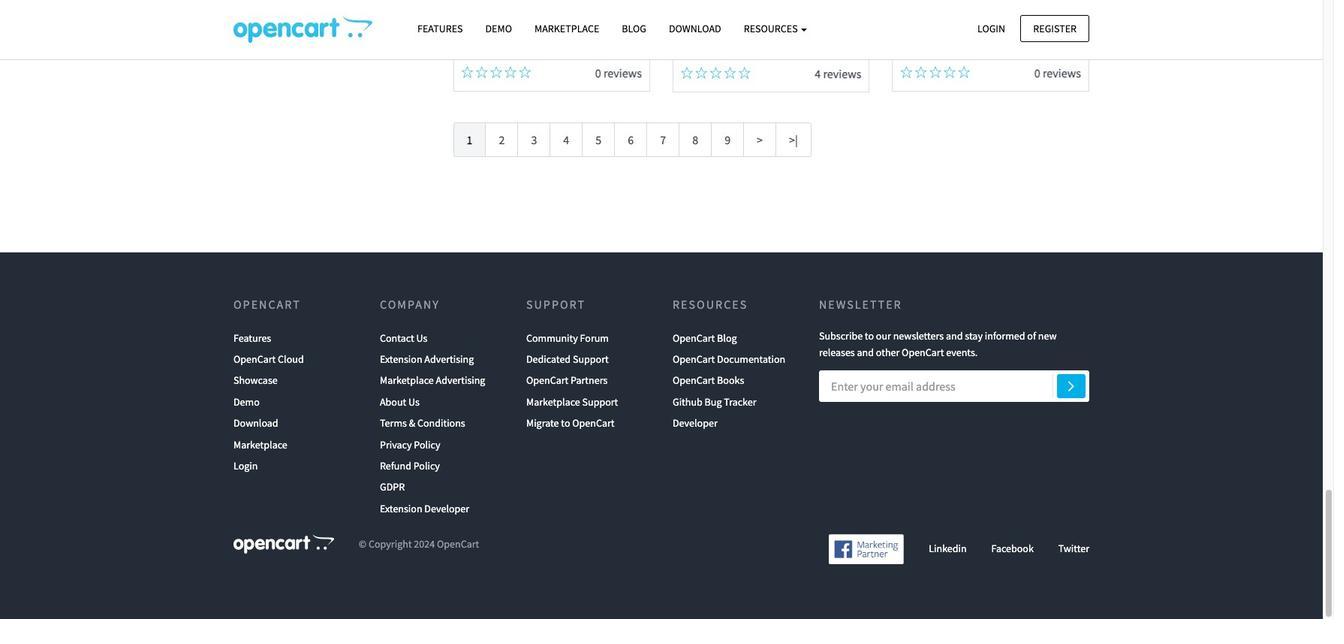 Task type: vqa. For each thing, say whether or not it's contained in the screenshot.
OpenCart - Demo image
no



Task type: describe. For each thing, give the bounding box(es) containing it.
quickbook
[[736, 0, 794, 7]]

books
[[717, 374, 745, 387]]

register link
[[1021, 15, 1090, 42]]

contact us
[[380, 331, 428, 344]]

2 0 reviews from the left
[[1035, 66, 1082, 81]]

download link for blog
[[658, 16, 733, 42]]

opencart for opencart blog
[[673, 331, 715, 344]]

5
[[596, 132, 602, 147]]

2024
[[414, 537, 435, 551]]

other
[[877, 346, 900, 359]]

privacy policy link
[[380, 434, 441, 455]]

register
[[1034, 21, 1077, 35]]

0 horizontal spatial demo
[[234, 395, 260, 408]]

contact
[[380, 331, 414, 344]]

new
[[1039, 329, 1057, 342]]

forum
[[580, 331, 609, 344]]

6 link
[[615, 122, 648, 157]]

1 horizontal spatial blog
[[717, 331, 737, 344]]

4 link
[[550, 122, 583, 157]]

2 0 from the left
[[1035, 66, 1041, 81]]

>| link
[[776, 122, 812, 157]]

linkedin
[[929, 541, 967, 555]]

0 horizontal spatial demo link
[[234, 391, 260, 413]]

advanced quickbook online opencart connector(bi-.. $199.00
[[681, 0, 832, 46]]

opencart for opencart books
[[673, 374, 715, 387]]

opencart documentation link
[[673, 349, 786, 370]]

9 link
[[712, 122, 745, 157]]

&
[[409, 416, 416, 430]]

resources link
[[733, 16, 819, 42]]

migrate to opencart
[[527, 416, 615, 430]]

features for demo
[[418, 22, 463, 35]]

download for demo
[[234, 416, 278, 430]]

opencart documentation
[[673, 352, 786, 366]]

us for contact us
[[417, 331, 428, 344]]

8 link
[[679, 122, 712, 157]]

1 horizontal spatial demo
[[486, 22, 512, 35]]

opencart
[[681, 11, 731, 27]]

showcase link
[[234, 370, 278, 391]]

8
[[693, 132, 699, 147]]

©
[[359, 537, 367, 551]]

opencart extensions image
[[234, 16, 373, 43]]

about us
[[380, 395, 420, 408]]

github bug tracker link
[[673, 391, 757, 413]]

opencart cloud
[[234, 352, 304, 366]]

about us link
[[380, 391, 420, 413]]

opencart partners link
[[527, 370, 608, 391]]

5 link
[[582, 122, 615, 157]]

opencart down marketplace support link in the left bottom of the page
[[573, 416, 615, 430]]

1 vertical spatial resources
[[673, 297, 748, 312]]

opencart for opencart documentation
[[673, 352, 715, 366]]

twitter link
[[1059, 541, 1090, 555]]

marketplace for marketplace link to the top
[[535, 22, 600, 35]]

> link
[[744, 122, 777, 157]]

subscribe to our newsletters and stay informed of new releases and other opencart events.
[[820, 329, 1057, 359]]

facebook marketing partner image
[[830, 534, 905, 564]]

4 reviews
[[815, 66, 862, 81]]

github bug tracker
[[673, 395, 757, 408]]

extension developer
[[380, 502, 470, 515]]

..
[[808, 11, 814, 27]]

3 link
[[518, 122, 551, 157]]

>
[[757, 132, 763, 147]]

newsletters
[[894, 329, 944, 342]]

2
[[499, 132, 505, 147]]

refund policy link
[[380, 455, 440, 477]]

$199.00
[[681, 31, 720, 46]]

1 vertical spatial login link
[[234, 455, 258, 477]]

online
[[797, 0, 832, 7]]

6
[[628, 132, 634, 147]]

dedicated
[[527, 352, 571, 366]]

tracker
[[724, 395, 757, 408]]

gdpr link
[[380, 477, 405, 498]]

migrate to opencart link
[[527, 413, 615, 434]]

extension advertising
[[380, 352, 474, 366]]

angle right image
[[1069, 376, 1075, 394]]

subscribe
[[820, 329, 863, 342]]

us for about us
[[409, 395, 420, 408]]

policy for refund policy
[[414, 459, 440, 472]]

3
[[531, 132, 537, 147]]

download for blog
[[669, 22, 722, 35]]

opencart for opencart
[[234, 297, 301, 312]]

company
[[380, 297, 440, 312]]

github
[[673, 395, 703, 408]]

1 0 reviews from the left
[[596, 66, 642, 81]]

refund
[[380, 459, 412, 472]]

community
[[527, 331, 578, 344]]

download link for demo
[[234, 413, 278, 434]]

marketplace support
[[527, 395, 619, 408]]

support for dedicated
[[573, 352, 609, 366]]

cloud
[[278, 352, 304, 366]]

partners
[[571, 374, 608, 387]]

marketplace for left marketplace link
[[234, 438, 288, 451]]



Task type: locate. For each thing, give the bounding box(es) containing it.
1 vertical spatial download
[[234, 416, 278, 430]]

policy inside refund policy link
[[414, 459, 440, 472]]

0 vertical spatial support
[[527, 297, 586, 312]]

0 vertical spatial advertising
[[425, 352, 474, 366]]

0 vertical spatial extension
[[380, 352, 423, 366]]

events.
[[947, 346, 978, 359]]

0 down register link
[[1035, 66, 1041, 81]]

1 horizontal spatial and
[[947, 329, 963, 342]]

support up community
[[527, 297, 586, 312]]

0 vertical spatial features link
[[406, 16, 474, 42]]

support up the partners
[[573, 352, 609, 366]]

1 horizontal spatial 4
[[815, 66, 821, 81]]

blog link
[[611, 16, 658, 42]]

advertising for extension advertising
[[425, 352, 474, 366]]

1 vertical spatial blog
[[717, 331, 737, 344]]

download link down advanced
[[658, 16, 733, 42]]

opencart for opencart partners
[[527, 374, 569, 387]]

extension down the contact us link
[[380, 352, 423, 366]]

opencart inside subscribe to our newsletters and stay informed of new releases and other opencart events.
[[902, 346, 945, 359]]

2 vertical spatial support
[[583, 395, 619, 408]]

0 vertical spatial download
[[669, 22, 722, 35]]

1 vertical spatial login
[[234, 459, 258, 472]]

advertising up marketplace advertising
[[425, 352, 474, 366]]

terms & conditions link
[[380, 413, 466, 434]]

terms & conditions
[[380, 416, 466, 430]]

opencart partners
[[527, 374, 608, 387]]

0 horizontal spatial download
[[234, 416, 278, 430]]

dedicated support link
[[527, 349, 609, 370]]

policy down the privacy policy link
[[414, 459, 440, 472]]

advertising down extension advertising link
[[436, 374, 486, 387]]

1
[[467, 132, 473, 147]]

opencart image
[[234, 534, 334, 554]]

1 vertical spatial and
[[858, 346, 874, 359]]

0 vertical spatial 4
[[815, 66, 821, 81]]

facebook
[[992, 541, 1034, 555]]

Enter your email address text field
[[820, 370, 1090, 402]]

opencart up opencart documentation
[[673, 331, 715, 344]]

extension for extension advertising
[[380, 352, 423, 366]]

2 horizontal spatial reviews
[[1043, 66, 1082, 81]]

1 vertical spatial features link
[[234, 327, 271, 349]]

0 vertical spatial download link
[[658, 16, 733, 42]]

2 extension from the top
[[380, 502, 423, 515]]

policy
[[414, 438, 441, 451], [414, 459, 440, 472]]

2 link
[[486, 122, 519, 157]]

1 horizontal spatial marketplace link
[[524, 16, 611, 42]]

1 horizontal spatial login
[[978, 21, 1006, 35]]

0 reviews down blog link
[[596, 66, 642, 81]]

us up extension advertising
[[417, 331, 428, 344]]

1 vertical spatial features
[[234, 331, 271, 344]]

connector(bi-
[[734, 11, 808, 27]]

0 horizontal spatial to
[[561, 416, 571, 430]]

marketplace for marketplace advertising
[[380, 374, 434, 387]]

0 reviews down register link
[[1035, 66, 1082, 81]]

developer up 2024
[[425, 502, 470, 515]]

support for marketplace
[[583, 395, 619, 408]]

7 link
[[647, 122, 680, 157]]

0 horizontal spatial marketplace link
[[234, 434, 288, 455]]

marketplace advertising
[[380, 374, 486, 387]]

0 vertical spatial developer
[[673, 416, 718, 430]]

advanced quickbook online opencart connector(bi-.. link
[[681, 0, 832, 27]]

7
[[660, 132, 666, 147]]

resources down the quickbook in the right top of the page
[[744, 22, 800, 35]]

support down the partners
[[583, 395, 619, 408]]

1 horizontal spatial 0 reviews
[[1035, 66, 1082, 81]]

0 horizontal spatial login
[[234, 459, 258, 472]]

blog
[[622, 22, 647, 35], [717, 331, 737, 344]]

releases
[[820, 346, 855, 359]]

features link for opencart cloud
[[234, 327, 271, 349]]

0 vertical spatial demo
[[486, 22, 512, 35]]

1 vertical spatial us
[[409, 395, 420, 408]]

1 vertical spatial support
[[573, 352, 609, 366]]

0 horizontal spatial blog
[[622, 22, 647, 35]]

opencart blog
[[673, 331, 737, 344]]

extension down gdpr link
[[380, 502, 423, 515]]

policy down terms & conditions link
[[414, 438, 441, 451]]

0 vertical spatial and
[[947, 329, 963, 342]]

0
[[596, 66, 602, 81], [1035, 66, 1041, 81]]

4 for 4
[[564, 132, 570, 147]]

marketplace up migrate
[[527, 395, 581, 408]]

1 horizontal spatial demo link
[[474, 16, 524, 42]]

to for subscribe
[[865, 329, 874, 342]]

newsletter
[[820, 297, 903, 312]]

opencart down newsletters
[[902, 346, 945, 359]]

stay
[[966, 329, 983, 342]]

4 for 4 reviews
[[815, 66, 821, 81]]

4 left 5 link
[[564, 132, 570, 147]]

0 horizontal spatial reviews
[[604, 66, 642, 81]]

0 vertical spatial policy
[[414, 438, 441, 451]]

migrate
[[527, 416, 559, 430]]

support
[[527, 297, 586, 312], [573, 352, 609, 366], [583, 395, 619, 408]]

1 horizontal spatial features link
[[406, 16, 474, 42]]

conditions
[[418, 416, 466, 430]]

0 horizontal spatial login link
[[234, 455, 258, 477]]

download down advanced
[[669, 22, 722, 35]]

0 vertical spatial to
[[865, 329, 874, 342]]

advertising inside "link"
[[436, 374, 486, 387]]

0 vertical spatial blog
[[622, 22, 647, 35]]

extension developer link
[[380, 498, 470, 519]]

opencart up github
[[673, 374, 715, 387]]

and up events.
[[947, 329, 963, 342]]

1 horizontal spatial developer
[[673, 416, 718, 430]]

opencart inside "link"
[[673, 352, 715, 366]]

1 vertical spatial advertising
[[436, 374, 486, 387]]

1 horizontal spatial download
[[669, 22, 722, 35]]

0 horizontal spatial features link
[[234, 327, 271, 349]]

1 vertical spatial developer
[[425, 502, 470, 515]]

0 reviews
[[596, 66, 642, 81], [1035, 66, 1082, 81]]

0 vertical spatial demo link
[[474, 16, 524, 42]]

marketplace link
[[524, 16, 611, 42], [234, 434, 288, 455]]

reviews
[[604, 66, 642, 81], [1043, 66, 1082, 81], [824, 66, 862, 81]]

bug
[[705, 395, 722, 408]]

facebook link
[[992, 541, 1034, 555]]

marketplace for marketplace support
[[527, 395, 581, 408]]

0 vertical spatial us
[[417, 331, 428, 344]]

1 horizontal spatial download link
[[658, 16, 733, 42]]

marketplace left blog link
[[535, 22, 600, 35]]

extension for extension developer
[[380, 502, 423, 515]]

4 down resources link
[[815, 66, 821, 81]]

download link down showcase link
[[234, 413, 278, 434]]

login inside login link
[[978, 21, 1006, 35]]

1 vertical spatial 4
[[564, 132, 570, 147]]

gdpr
[[380, 480, 405, 494]]

1 vertical spatial demo link
[[234, 391, 260, 413]]

0 vertical spatial features
[[418, 22, 463, 35]]

terms
[[380, 416, 407, 430]]

opencart blog link
[[673, 327, 737, 349]]

marketplace up 'about us'
[[380, 374, 434, 387]]

showcase
[[234, 374, 278, 387]]

star light o image
[[462, 66, 474, 78], [505, 66, 517, 78], [519, 66, 531, 78], [930, 66, 942, 78], [944, 66, 956, 78], [710, 67, 722, 79], [725, 67, 737, 79], [739, 67, 751, 79]]

privacy
[[380, 438, 412, 451]]

1 vertical spatial marketplace link
[[234, 434, 288, 455]]

blog left $199.00 in the right top of the page
[[622, 22, 647, 35]]

0 horizontal spatial and
[[858, 346, 874, 359]]

0 up 5 link
[[596, 66, 602, 81]]

opencart down dedicated
[[527, 374, 569, 387]]

1 0 from the left
[[596, 66, 602, 81]]

0 horizontal spatial features
[[234, 331, 271, 344]]

about
[[380, 395, 407, 408]]

1 vertical spatial policy
[[414, 459, 440, 472]]

developer down github
[[673, 416, 718, 430]]

opencart down opencart blog link
[[673, 352, 715, 366]]

developer inside extension developer link
[[425, 502, 470, 515]]

opencart right 2024
[[437, 537, 480, 551]]

1 horizontal spatial features
[[418, 22, 463, 35]]

download link
[[658, 16, 733, 42], [234, 413, 278, 434]]

demo
[[486, 22, 512, 35], [234, 395, 260, 408]]

© copyright 2024 opencart
[[359, 537, 480, 551]]

opencart up opencart cloud
[[234, 297, 301, 312]]

to down marketplace support link in the left bottom of the page
[[561, 416, 571, 430]]

login for rightmost login link
[[978, 21, 1006, 35]]

contact us link
[[380, 327, 428, 349]]

1 horizontal spatial login link
[[965, 15, 1019, 42]]

features
[[418, 22, 463, 35], [234, 331, 271, 344]]

0 horizontal spatial developer
[[425, 502, 470, 515]]

marketplace down showcase link
[[234, 438, 288, 451]]

twitter
[[1059, 541, 1090, 555]]

resources up opencart blog
[[673, 297, 748, 312]]

1 horizontal spatial to
[[865, 329, 874, 342]]

0 horizontal spatial 4
[[564, 132, 570, 147]]

blog up opencart documentation
[[717, 331, 737, 344]]

of
[[1028, 329, 1037, 342]]

advanced
[[681, 0, 734, 7]]

0 vertical spatial resources
[[744, 22, 800, 35]]

1 horizontal spatial 0
[[1035, 66, 1041, 81]]

to inside subscribe to our newsletters and stay informed of new releases and other opencart events.
[[865, 329, 874, 342]]

developer
[[673, 416, 718, 430], [425, 502, 470, 515]]

opencart books link
[[673, 370, 745, 391]]

opencart
[[234, 297, 301, 312], [673, 331, 715, 344], [902, 346, 945, 359], [234, 352, 276, 366], [673, 352, 715, 366], [527, 374, 569, 387], [673, 374, 715, 387], [573, 416, 615, 430], [437, 537, 480, 551]]

0 vertical spatial login
[[978, 21, 1006, 35]]

documentation
[[717, 352, 786, 366]]

1 vertical spatial to
[[561, 416, 571, 430]]

linkedin link
[[929, 541, 967, 555]]

informed
[[985, 329, 1026, 342]]

star light o image
[[476, 66, 488, 78], [490, 66, 503, 78], [901, 66, 913, 78], [916, 66, 928, 78], [959, 66, 971, 78], [681, 67, 693, 79], [696, 67, 708, 79]]

marketplace support link
[[527, 391, 619, 413]]

login for login link to the bottom
[[234, 459, 258, 472]]

>|
[[790, 132, 798, 147]]

us right about
[[409, 395, 420, 408]]

policy for privacy policy
[[414, 438, 441, 451]]

and left other
[[858, 346, 874, 359]]

to for migrate
[[561, 416, 571, 430]]

policy inside the privacy policy link
[[414, 438, 441, 451]]

1 vertical spatial demo
[[234, 395, 260, 408]]

privacy policy
[[380, 438, 441, 451]]

$20.00
[[462, 11, 494, 26]]

0 horizontal spatial 0 reviews
[[596, 66, 642, 81]]

download down showcase link
[[234, 416, 278, 430]]

to left our
[[865, 329, 874, 342]]

extension
[[380, 352, 423, 366], [380, 502, 423, 515]]

features for opencart cloud
[[234, 331, 271, 344]]

0 vertical spatial login link
[[965, 15, 1019, 42]]

0 horizontal spatial download link
[[234, 413, 278, 434]]

marketplace inside "link"
[[380, 374, 434, 387]]

opencart up showcase
[[234, 352, 276, 366]]

marketplace advertising link
[[380, 370, 486, 391]]

features link
[[406, 16, 474, 42], [234, 327, 271, 349]]

9
[[725, 132, 731, 147]]

opencart for opencart cloud
[[234, 352, 276, 366]]

1 extension from the top
[[380, 352, 423, 366]]

0 vertical spatial marketplace link
[[524, 16, 611, 42]]

advertising for marketplace advertising
[[436, 374, 486, 387]]

opencart cloud link
[[234, 349, 304, 370]]

community forum
[[527, 331, 609, 344]]

us
[[417, 331, 428, 344], [409, 395, 420, 408]]

opencart books
[[673, 374, 745, 387]]

1 horizontal spatial reviews
[[824, 66, 862, 81]]

login
[[978, 21, 1006, 35], [234, 459, 258, 472]]

0 horizontal spatial 0
[[596, 66, 602, 81]]

1 vertical spatial download link
[[234, 413, 278, 434]]

features link for demo
[[406, 16, 474, 42]]

1 vertical spatial extension
[[380, 502, 423, 515]]

community forum link
[[527, 327, 609, 349]]



